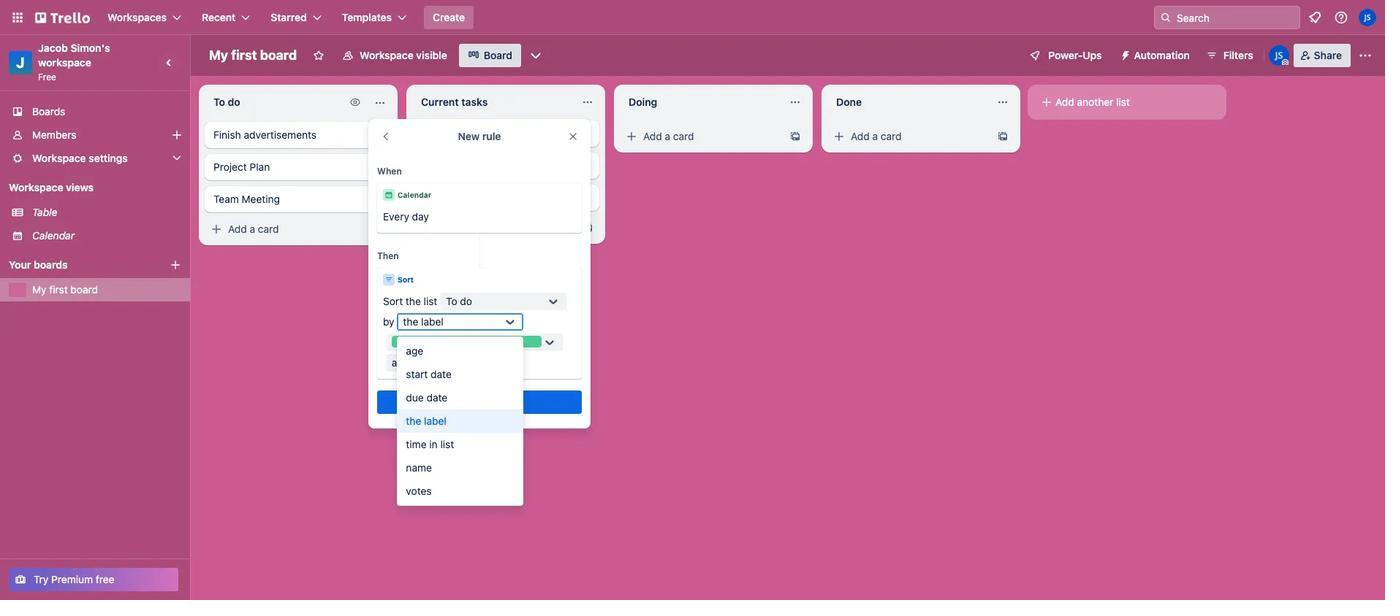 Task type: vqa. For each thing, say whether or not it's contained in the screenshot.
right color: blue, title: "it" element
no



Task type: describe. For each thing, give the bounding box(es) containing it.
workspace
[[38, 56, 91, 69]]

add right "day"
[[436, 222, 455, 234]]

primary element
[[0, 0, 1385, 35]]

project
[[213, 161, 247, 173]]

new
[[458, 130, 480, 143]]

recent button
[[193, 6, 259, 29]]

project plan
[[213, 161, 270, 173]]

sort for sort the list
[[383, 295, 403, 308]]

time in list
[[406, 439, 454, 451]]

add another list link
[[1034, 91, 1221, 114]]

0 horizontal spatial first
[[49, 284, 68, 296]]

a for create from template… image corresponding to team meeting "link" for current tasks text box at the top
[[457, 222, 463, 234]]

finish advertisements for finish advertisements link corresponding to to do text box
[[213, 129, 317, 141]]

table link
[[32, 205, 181, 220]]

1 vertical spatial the
[[403, 316, 418, 328]]

starred button
[[262, 6, 330, 29]]

ascending
[[392, 357, 440, 369]]

a for create from template… icon associated with doing text field
[[665, 130, 670, 143]]

members
[[32, 129, 76, 141]]

plan
[[250, 161, 270, 173]]

simon's
[[71, 42, 110, 54]]

new
[[470, 396, 490, 409]]

add a card right "day"
[[436, 222, 487, 234]]

every
[[383, 211, 409, 223]]

finish for finish advertisements link for current tasks text box at the top
[[421, 127, 449, 140]]

sm image inside automation button
[[1114, 44, 1134, 64]]

age
[[406, 345, 423, 357]]

Doing text field
[[620, 91, 781, 114]]

workspaces button
[[99, 6, 190, 29]]

show menu image
[[1358, 48, 1373, 63]]

create from template… image for team meeting "link" for current tasks text box at the top
[[582, 222, 594, 234]]

another
[[1077, 96, 1114, 108]]

try premium free
[[34, 574, 114, 586]]

by
[[383, 316, 395, 328]]

date for start date
[[431, 368, 452, 381]]

views
[[66, 181, 94, 194]]

1 vertical spatial jacob simon (jacobsimon16) image
[[1269, 45, 1289, 66]]

automation button
[[1114, 44, 1199, 67]]

sm image
[[624, 129, 639, 144]]

starred
[[271, 11, 307, 23]]

list for sort the list
[[424, 295, 437, 308]]

workspace settings button
[[0, 147, 190, 170]]

create from template… image for to do text box team meeting "link"
[[374, 224, 386, 235]]

create
[[433, 11, 465, 23]]

due date
[[406, 392, 448, 404]]

try
[[34, 574, 49, 586]]

time
[[406, 439, 427, 451]]

to
[[446, 295, 457, 308]]

add new rule button
[[377, 391, 582, 415]]

board inside text box
[[260, 48, 297, 63]]

power-ups button
[[1019, 44, 1111, 67]]

then
[[377, 251, 399, 262]]

add new rule
[[448, 396, 511, 409]]

boards link
[[0, 100, 190, 124]]

workspace views
[[9, 181, 94, 194]]

my first board link
[[32, 283, 181, 298]]

j
[[16, 54, 25, 71]]

card down plan
[[258, 223, 279, 235]]

automation
[[1134, 49, 1190, 61]]

power-ups
[[1049, 49, 1102, 61]]

j link
[[9, 51, 32, 75]]

create from template… image for done text box at the top of the page
[[997, 131, 1009, 143]]

free
[[96, 574, 114, 586]]

your boards
[[9, 259, 68, 271]]

visible
[[416, 49, 447, 61]]

premium
[[51, 574, 93, 586]]

to do
[[446, 295, 472, 308]]

templates button
[[333, 6, 415, 29]]

finish advertisements for finish advertisements link for current tasks text box at the top
[[421, 127, 524, 140]]

share
[[1314, 49, 1342, 61]]

due
[[406, 392, 424, 404]]

back to home image
[[35, 6, 90, 29]]

search image
[[1160, 12, 1172, 23]]

table
[[32, 206, 57, 219]]

day
[[412, 211, 429, 223]]

rule inside add new rule button
[[493, 396, 511, 409]]

workspaces
[[107, 11, 167, 23]]

meeting for to do text box team meeting "link"
[[242, 193, 280, 205]]

jacob
[[38, 42, 68, 54]]

power-
[[1049, 49, 1083, 61]]

card down doing text field
[[673, 130, 694, 143]]

color: green, title: none image
[[392, 337, 542, 348]]

new rule
[[458, 130, 501, 143]]

0 vertical spatial label
[[421, 316, 444, 328]]

add another list
[[1056, 96, 1130, 108]]

To do text field
[[205, 91, 342, 114]]

filters
[[1224, 49, 1254, 61]]

start date
[[406, 368, 452, 381]]

workspace settings
[[32, 152, 128, 164]]

finish for finish advertisements link corresponding to to do text box
[[213, 129, 241, 141]]

start
[[406, 368, 428, 381]]

my first board inside board name text box
[[209, 48, 297, 63]]

sort for sort
[[398, 276, 414, 284]]

votes
[[406, 485, 432, 498]]

advertisements for current tasks text box at the top
[[451, 127, 524, 140]]

add left another
[[1056, 96, 1075, 108]]

sm image inside add another list link
[[1040, 95, 1054, 110]]

team for current tasks text box at the top
[[421, 192, 447, 204]]

workspace visible button
[[333, 44, 456, 67]]

add down project plan
[[228, 223, 247, 235]]

your boards with 1 items element
[[9, 257, 148, 274]]



Task type: locate. For each thing, give the bounding box(es) containing it.
a down done text box at the top of the page
[[873, 130, 878, 143]]

0 horizontal spatial team meeting
[[213, 193, 280, 205]]

1 vertical spatial label
[[424, 415, 447, 428]]

a for create from template… icon for done text box at the top of the page
[[873, 130, 878, 143]]

a right "day"
[[457, 222, 463, 234]]

create from template… image for doing text field
[[790, 131, 801, 143]]

my down recent
[[209, 48, 228, 63]]

board down "starred" at the top left
[[260, 48, 297, 63]]

finish advertisements down current tasks text box at the top
[[421, 127, 524, 140]]

team meeting up "day"
[[421, 192, 488, 204]]

1 vertical spatial sort
[[383, 295, 403, 308]]

a for to do text box team meeting "link" create from template… image
[[250, 223, 255, 235]]

workspace down templates 'popup button'
[[360, 49, 414, 61]]

date
[[431, 368, 452, 381], [427, 392, 448, 404]]

ups
[[1083, 49, 1102, 61]]

team meeting down project plan
[[213, 193, 280, 205]]

sort the list
[[383, 295, 437, 308]]

0 horizontal spatial list
[[424, 295, 437, 308]]

label
[[421, 316, 444, 328], [424, 415, 447, 428]]

jacob simon's workspace free
[[38, 42, 113, 83]]

the down the sort the list on the left of page
[[403, 316, 418, 328]]

1 horizontal spatial calendar
[[398, 191, 432, 200]]

0 vertical spatial board
[[260, 48, 297, 63]]

0 vertical spatial date
[[431, 368, 452, 381]]

team up "day"
[[421, 192, 447, 204]]

calendar up "day"
[[398, 191, 432, 200]]

meeting
[[449, 192, 488, 204], [242, 193, 280, 205]]

workspace for workspace visible
[[360, 49, 414, 61]]

2 create from template… image from the left
[[997, 131, 1009, 143]]

1 horizontal spatial my
[[209, 48, 228, 63]]

first
[[231, 48, 257, 63], [49, 284, 68, 296]]

2 vertical spatial list
[[440, 439, 454, 451]]

finish up project
[[213, 129, 241, 141]]

jacob simon (jacobsimon16) image right filters
[[1269, 45, 1289, 66]]

board down your boards with 1 items element
[[70, 284, 98, 296]]

0 horizontal spatial team
[[213, 193, 239, 205]]

1 vertical spatial board
[[70, 284, 98, 296]]

1 horizontal spatial finish advertisements
[[421, 127, 524, 140]]

create button
[[424, 6, 474, 29]]

advertisements down current tasks text box at the top
[[451, 127, 524, 140]]

list right another
[[1116, 96, 1130, 108]]

0 horizontal spatial advertisements
[[244, 129, 317, 141]]

add board image
[[170, 260, 181, 271]]

every day
[[383, 211, 429, 223]]

1 horizontal spatial jacob simon (jacobsimon16) image
[[1359, 9, 1377, 26]]

create from template… image
[[582, 222, 594, 234], [374, 224, 386, 235]]

try premium free button
[[9, 569, 178, 592]]

workspace inside button
[[360, 49, 414, 61]]

first inside board name text box
[[231, 48, 257, 63]]

add right sm image
[[643, 130, 662, 143]]

free
[[38, 72, 56, 83]]

my inside board name text box
[[209, 48, 228, 63]]

Search field
[[1172, 7, 1300, 29]]

board link
[[459, 44, 521, 67]]

add a card link
[[620, 126, 784, 147], [828, 126, 991, 147], [412, 218, 576, 238], [205, 219, 368, 240]]

sort up by
[[383, 295, 403, 308]]

1 vertical spatial the   label
[[406, 415, 447, 428]]

0 horizontal spatial my first board
[[32, 284, 98, 296]]

0 vertical spatial workspace
[[360, 49, 414, 61]]

open information menu image
[[1334, 10, 1349, 25]]

1 horizontal spatial advertisements
[[451, 127, 524, 140]]

1 vertical spatial list
[[424, 295, 437, 308]]

0 vertical spatial list
[[1116, 96, 1130, 108]]

label down the sort the list on the left of page
[[421, 316, 444, 328]]

1 horizontal spatial team meeting
[[421, 192, 488, 204]]

team meeting link down new rule
[[412, 185, 599, 211]]

finish advertisements link for to do text box
[[205, 122, 392, 148]]

0 horizontal spatial jacob simon (jacobsimon16) image
[[1269, 45, 1289, 66]]

list
[[1116, 96, 1130, 108], [424, 295, 437, 308], [440, 439, 454, 451]]

my
[[209, 48, 228, 63], [32, 284, 46, 296]]

0 horizontal spatial create from template… image
[[374, 224, 386, 235]]

finish left new
[[421, 127, 449, 140]]

filters button
[[1202, 44, 1258, 67]]

templates
[[342, 11, 392, 23]]

Done text field
[[828, 91, 988, 114]]

workspace inside 'popup button'
[[32, 152, 86, 164]]

sort
[[398, 276, 414, 284], [383, 295, 403, 308]]

finish advertisements link
[[412, 121, 599, 147], [205, 122, 392, 148]]

0 horizontal spatial board
[[70, 284, 98, 296]]

my first board
[[209, 48, 297, 63], [32, 284, 98, 296]]

list inside add another list link
[[1116, 96, 1130, 108]]

a
[[665, 130, 670, 143], [873, 130, 878, 143], [457, 222, 463, 234], [250, 223, 255, 235]]

card down done text box at the top of the page
[[881, 130, 902, 143]]

rule right new at left bottom
[[493, 396, 511, 409]]

team down project
[[213, 193, 239, 205]]

add inside button
[[448, 396, 467, 409]]

meeting down new
[[449, 192, 488, 204]]

add a card down plan
[[228, 223, 279, 235]]

0 vertical spatial jacob simon (jacobsimon16) image
[[1359, 9, 1377, 26]]

first down boards
[[49, 284, 68, 296]]

project plan link
[[205, 154, 392, 181]]

card
[[673, 130, 694, 143], [881, 130, 902, 143], [466, 222, 487, 234], [258, 223, 279, 235]]

1 vertical spatial calendar
[[32, 230, 75, 242]]

1 vertical spatial my first board
[[32, 284, 98, 296]]

advertisements down to do text box
[[244, 129, 317, 141]]

jacob simon (jacobsimon16) image
[[1359, 9, 1377, 26], [1269, 45, 1289, 66]]

0 horizontal spatial calendar
[[32, 230, 75, 242]]

workspace
[[360, 49, 414, 61], [32, 152, 86, 164], [9, 181, 63, 194]]

date for due date
[[427, 392, 448, 404]]

1 horizontal spatial board
[[260, 48, 297, 63]]

1 vertical spatial my
[[32, 284, 46, 296]]

team meeting link for current tasks text box at the top
[[412, 185, 599, 211]]

2 horizontal spatial list
[[1116, 96, 1130, 108]]

recent
[[202, 11, 236, 23]]

2 vertical spatial workspace
[[9, 181, 63, 194]]

team
[[421, 192, 447, 204], [213, 193, 239, 205]]

Board name text field
[[202, 44, 304, 67]]

0 vertical spatial my first board
[[209, 48, 297, 63]]

add left new at left bottom
[[448, 396, 467, 409]]

0 horizontal spatial finish advertisements
[[213, 129, 317, 141]]

your
[[9, 259, 31, 271]]

advertisements
[[451, 127, 524, 140], [244, 129, 317, 141]]

team meeting link down project plan link
[[205, 186, 392, 213]]

team meeting for team meeting "link" for current tasks text box at the top
[[421, 192, 488, 204]]

team meeting link for to do text box
[[205, 186, 392, 213]]

0 vertical spatial sort
[[398, 276, 414, 284]]

team meeting for to do text box team meeting "link"
[[213, 193, 280, 205]]

2 vertical spatial the
[[406, 415, 421, 428]]

jacob simon (jacobsimon16) image right open information menu image
[[1359, 9, 1377, 26]]

finish advertisements link for current tasks text box at the top
[[412, 121, 599, 147]]

when
[[377, 166, 402, 177]]

0 notifications image
[[1306, 9, 1324, 26]]

the left to at left
[[406, 295, 421, 308]]

1 horizontal spatial finish advertisements link
[[412, 121, 599, 147]]

team meeting
[[421, 192, 488, 204], [213, 193, 280, 205]]

date right due at the left of the page
[[427, 392, 448, 404]]

jacob simon's workspace link
[[38, 42, 113, 69]]

customize views image
[[529, 48, 543, 63]]

advertisements for to do text box
[[244, 129, 317, 141]]

1 vertical spatial workspace
[[32, 152, 86, 164]]

1 horizontal spatial team meeting link
[[412, 185, 599, 211]]

meeting down plan
[[242, 193, 280, 205]]

workspace for workspace settings
[[32, 152, 86, 164]]

1 vertical spatial rule
[[493, 396, 511, 409]]

1 horizontal spatial finish
[[421, 127, 449, 140]]

1 vertical spatial first
[[49, 284, 68, 296]]

first down recent popup button on the top of page
[[231, 48, 257, 63]]

add down done text box at the top of the page
[[851, 130, 870, 143]]

0 horizontal spatial finish advertisements link
[[205, 122, 392, 148]]

0 horizontal spatial finish
[[213, 129, 241, 141]]

the   label down the sort the list on the left of page
[[403, 316, 444, 328]]

do
[[460, 295, 472, 308]]

rule right new
[[482, 130, 501, 143]]

workspace up the table
[[9, 181, 63, 194]]

team for to do text box
[[213, 193, 239, 205]]

rule
[[482, 130, 501, 143], [493, 396, 511, 409]]

in
[[429, 439, 438, 451]]

0 vertical spatial first
[[231, 48, 257, 63]]

my down 'your boards'
[[32, 284, 46, 296]]

members link
[[0, 124, 190, 147]]

this member is an admin of this board. image
[[1282, 59, 1289, 66]]

my first board down recent popup button on the top of page
[[209, 48, 297, 63]]

the   label down 'due date'
[[406, 415, 447, 428]]

date right start
[[431, 368, 452, 381]]

the
[[406, 295, 421, 308], [403, 316, 418, 328], [406, 415, 421, 428]]

card right "day"
[[466, 222, 487, 234]]

add a card right sm image
[[643, 130, 694, 143]]

0 horizontal spatial meeting
[[242, 193, 280, 205]]

0 vertical spatial the   label
[[403, 316, 444, 328]]

1 horizontal spatial create from template… image
[[997, 131, 1009, 143]]

0 horizontal spatial my
[[32, 284, 46, 296]]

1 horizontal spatial create from template… image
[[582, 222, 594, 234]]

list for time in list
[[440, 439, 454, 451]]

star or unstar board image
[[313, 50, 325, 61]]

workspace down members
[[32, 152, 86, 164]]

name
[[406, 462, 432, 474]]

1 vertical spatial date
[[427, 392, 448, 404]]

finish advertisements link down current tasks text box at the top
[[412, 121, 599, 147]]

settings
[[89, 152, 128, 164]]

0 horizontal spatial team meeting link
[[205, 186, 392, 213]]

0 vertical spatial my
[[209, 48, 228, 63]]

finish advertisements up plan
[[213, 129, 317, 141]]

list for add another list
[[1116, 96, 1130, 108]]

sort up the sort the list on the left of page
[[398, 276, 414, 284]]

1 horizontal spatial list
[[440, 439, 454, 451]]

boards
[[32, 105, 65, 118]]

list right the in
[[440, 439, 454, 451]]

0 vertical spatial rule
[[482, 130, 501, 143]]

add a card down done text box at the top of the page
[[851, 130, 902, 143]]

finish advertisements
[[421, 127, 524, 140], [213, 129, 317, 141]]

finish advertisements link up project plan link
[[205, 122, 392, 148]]

my first board down your boards with 1 items element
[[32, 284, 98, 296]]

workspace visible
[[360, 49, 447, 61]]

1 horizontal spatial team
[[421, 192, 447, 204]]

Current tasks text field
[[412, 91, 573, 114]]

sm image
[[1114, 44, 1134, 64], [348, 95, 363, 110], [1040, 95, 1054, 110], [832, 129, 847, 144], [417, 221, 431, 235], [209, 222, 224, 237]]

board
[[484, 49, 512, 61]]

list left to at left
[[424, 295, 437, 308]]

0 horizontal spatial create from template… image
[[790, 131, 801, 143]]

add a card
[[643, 130, 694, 143], [851, 130, 902, 143], [436, 222, 487, 234], [228, 223, 279, 235]]

workspace for workspace views
[[9, 181, 63, 194]]

0 vertical spatial the
[[406, 295, 421, 308]]

the down due at the left of the page
[[406, 415, 421, 428]]

calendar
[[398, 191, 432, 200], [32, 230, 75, 242]]

1 horizontal spatial meeting
[[449, 192, 488, 204]]

a down plan
[[250, 223, 255, 235]]

label up the in
[[424, 415, 447, 428]]

the   label
[[403, 316, 444, 328], [406, 415, 447, 428]]

calendar down the table
[[32, 230, 75, 242]]

1 create from template… image from the left
[[790, 131, 801, 143]]

1 horizontal spatial first
[[231, 48, 257, 63]]

workspace navigation collapse icon image
[[159, 53, 180, 73]]

a right sm image
[[665, 130, 670, 143]]

0 vertical spatial calendar
[[398, 191, 432, 200]]

create from template… image
[[790, 131, 801, 143], [997, 131, 1009, 143]]

1 horizontal spatial my first board
[[209, 48, 297, 63]]

share button
[[1294, 44, 1351, 67]]

boards
[[34, 259, 68, 271]]

calendar link
[[32, 229, 181, 243]]

meeting for team meeting "link" for current tasks text box at the top
[[449, 192, 488, 204]]



